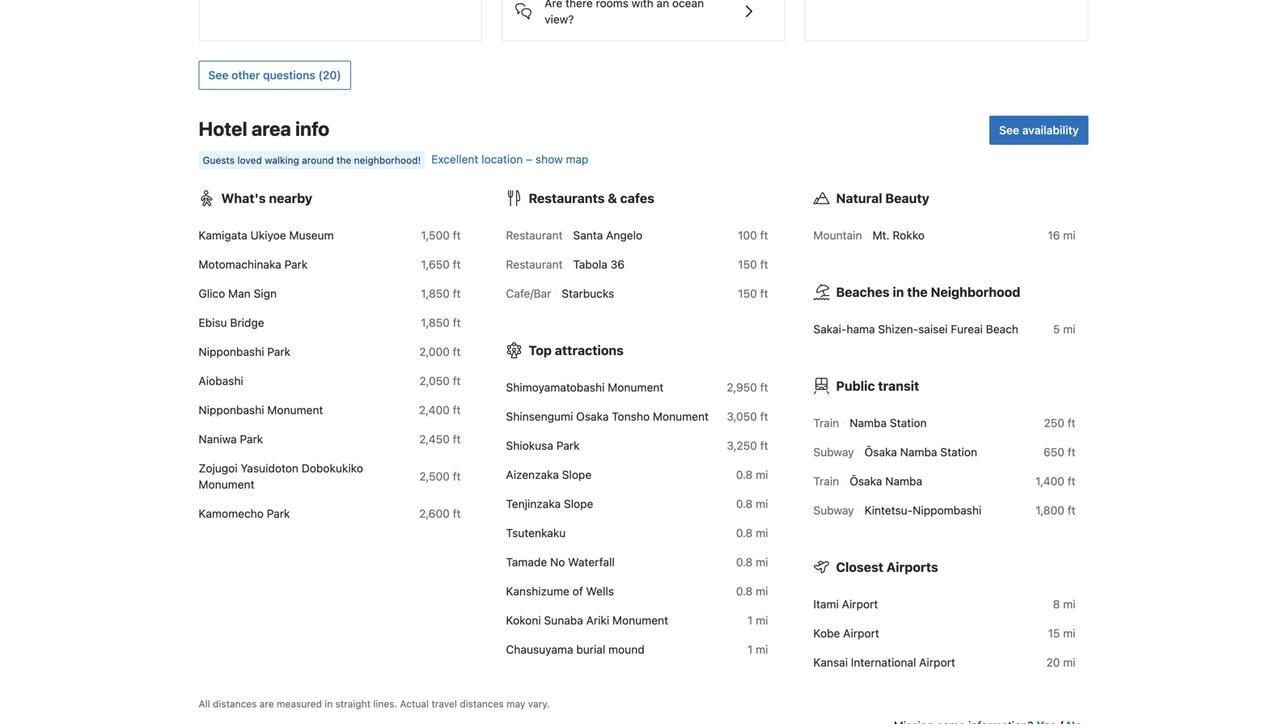 Task type: describe. For each thing, give the bounding box(es) containing it.
36
[[611, 258, 625, 271]]

mi for sakai-
[[1064, 323, 1076, 336]]

3,250
[[727, 439, 758, 453]]

0.8 mi for aizenzaka slope
[[737, 468, 769, 482]]

beach
[[987, 323, 1019, 336]]

kintetsu-nippombashi
[[865, 504, 982, 517]]

8
[[1054, 598, 1061, 611]]

glico
[[199, 287, 225, 300]]

dobokukiko
[[302, 462, 363, 475]]

burial
[[577, 643, 606, 657]]

sakai-hama shizen-saisei fureai beach
[[814, 323, 1019, 336]]

5
[[1054, 323, 1061, 336]]

kamigata ukiyoe museum
[[199, 229, 334, 242]]

0.8 for tenjinzaka slope
[[737, 498, 753, 511]]

0.8 for aizenzaka slope
[[737, 468, 753, 482]]

see other questions (20)
[[208, 68, 341, 82]]

angelo
[[606, 229, 643, 242]]

3,250 ft
[[727, 439, 769, 453]]

100 ft
[[738, 229, 769, 242]]

travel
[[432, 699, 457, 710]]

transit
[[879, 379, 920, 394]]

guests
[[203, 155, 235, 166]]

mi for aizenzaka
[[756, 468, 769, 482]]

1,500 ft
[[421, 229, 461, 242]]

museum
[[289, 229, 334, 242]]

ebisu
[[199, 316, 227, 330]]

beauty
[[886, 191, 930, 206]]

itami
[[814, 598, 839, 611]]

walking
[[265, 155, 299, 166]]

see other questions (20) button
[[199, 61, 351, 90]]

santa angelo
[[574, 229, 643, 242]]

sign
[[254, 287, 277, 300]]

park for nipponbashi park
[[267, 345, 291, 359]]

0.8 mi for tamade no waterfall
[[737, 556, 769, 569]]

public
[[837, 379, 876, 394]]

tabola 36
[[574, 258, 625, 271]]

tenjinzaka
[[506, 498, 561, 511]]

20 mi
[[1047, 656, 1076, 670]]

may
[[507, 699, 526, 710]]

kobe
[[814, 627, 841, 640]]

2,000
[[420, 345, 450, 359]]

zojugoi yasuidoton dobokukiko monument
[[199, 462, 363, 491]]

mi for kokoni
[[756, 614, 769, 627]]

0 vertical spatial station
[[890, 417, 927, 430]]

other
[[232, 68, 260, 82]]

1 distances from the left
[[213, 699, 257, 710]]

top
[[529, 343, 552, 358]]

public transit
[[837, 379, 920, 394]]

rooms
[[596, 0, 629, 10]]

0.8 mi for kanshizume of wells
[[737, 585, 769, 598]]

sakai-
[[814, 323, 847, 336]]

aizenzaka slope
[[506, 468, 592, 482]]

are there rooms with an ocean view?
[[545, 0, 704, 26]]

150 for starbucks
[[739, 287, 758, 300]]

fureai
[[951, 323, 983, 336]]

restaurants & cafes
[[529, 191, 655, 206]]

1,500
[[421, 229, 450, 242]]

mi for kansai
[[1064, 656, 1076, 670]]

5 mi
[[1054, 323, 1076, 336]]

kokoni
[[506, 614, 541, 627]]

mi for chausuyama
[[756, 643, 769, 657]]

airport for itami airport
[[842, 598, 879, 611]]

with
[[632, 0, 654, 10]]

1 horizontal spatial in
[[893, 285, 905, 300]]

wells
[[586, 585, 614, 598]]

motomachinaka park
[[199, 258, 308, 271]]

hama
[[847, 323, 876, 336]]

excellent location – show map link
[[432, 153, 589, 166]]

kokoni sunaba ariki monument
[[506, 614, 669, 627]]

shinsengumi
[[506, 410, 574, 423]]

vary.
[[528, 699, 550, 710]]

2 distances from the left
[[460, 699, 504, 710]]

there
[[566, 0, 593, 10]]

itami airport
[[814, 598, 879, 611]]

2,050 ft
[[420, 374, 461, 388]]

see for see other questions (20)
[[208, 68, 229, 82]]

restaurant for tabola 36
[[506, 258, 563, 271]]

2,950 ft
[[727, 381, 769, 394]]

2,600 ft
[[419, 507, 461, 521]]

650
[[1044, 446, 1065, 459]]

kamigata
[[199, 229, 248, 242]]

ōsaka for ōsaka namba
[[850, 475, 883, 488]]

airports
[[887, 560, 939, 575]]

monument for ariki
[[613, 614, 669, 627]]

nipponbashi monument
[[199, 404, 323, 417]]

0.8 mi for tenjinzaka slope
[[737, 498, 769, 511]]

2,400 ft
[[419, 404, 461, 417]]

0 vertical spatial namba
[[850, 417, 887, 430]]

0.8 for tsutenkaku
[[737, 527, 753, 540]]

16
[[1049, 229, 1061, 242]]

ocean
[[673, 0, 704, 10]]

see for see availability
[[1000, 124, 1020, 137]]

of
[[573, 585, 583, 598]]

2,050
[[420, 374, 450, 388]]

cafes
[[621, 191, 655, 206]]

2,450 ft
[[419, 433, 461, 446]]

15 mi
[[1049, 627, 1076, 640]]

1,850 ft for glico man sign
[[421, 287, 461, 300]]

waterfall
[[568, 556, 615, 569]]

tamade
[[506, 556, 547, 569]]

monument for dobokukiko
[[199, 478, 255, 491]]

naniwa
[[199, 433, 237, 446]]

show
[[536, 153, 563, 166]]

nippombashi
[[913, 504, 982, 517]]

mound
[[609, 643, 645, 657]]

all distances are measured in straight lines. actual travel distances may vary.
[[199, 699, 550, 710]]



Task type: vqa. For each thing, say whether or not it's contained in the screenshot.
The Thrilling
no



Task type: locate. For each thing, give the bounding box(es) containing it.
1 vertical spatial station
[[941, 446, 978, 459]]

0 vertical spatial in
[[893, 285, 905, 300]]

nipponbashi up naniwa park
[[199, 404, 264, 417]]

2 restaurant from the top
[[506, 258, 563, 271]]

1 train from the top
[[814, 417, 840, 430]]

aiobashi
[[199, 374, 244, 388]]

1 horizontal spatial the
[[908, 285, 928, 300]]

slope for aizenzaka slope
[[562, 468, 592, 482]]

airport for kobe airport
[[844, 627, 880, 640]]

ariki
[[587, 614, 610, 627]]

1,800 ft
[[1036, 504, 1076, 517]]

aizenzaka
[[506, 468, 559, 482]]

1 mi left kobe
[[748, 614, 769, 627]]

ōsaka namba
[[850, 475, 923, 488]]

2 1,850 ft from the top
[[421, 316, 461, 330]]

shizen-
[[879, 323, 919, 336]]

16 mi
[[1049, 229, 1076, 242]]

distances right all
[[213, 699, 257, 710]]

1 0.8 from the top
[[737, 468, 753, 482]]

1 vertical spatial 1 mi
[[748, 643, 769, 657]]

subway for kintetsu-nippombashi
[[814, 504, 855, 517]]

kanshizume of wells
[[506, 585, 614, 598]]

monument
[[608, 381, 664, 394], [267, 404, 323, 417], [653, 410, 709, 423], [199, 478, 255, 491], [613, 614, 669, 627]]

subway
[[814, 446, 855, 459], [814, 504, 855, 517]]

0 vertical spatial train
[[814, 417, 840, 430]]

1 horizontal spatial station
[[941, 446, 978, 459]]

chausuyama
[[506, 643, 574, 657]]

chausuyama burial mound
[[506, 643, 645, 657]]

subway left kintetsu-
[[814, 504, 855, 517]]

0 vertical spatial restaurant
[[506, 229, 563, 242]]

train down public
[[814, 417, 840, 430]]

1 vertical spatial nipponbashi
[[199, 404, 264, 417]]

slope up tenjinzaka slope
[[562, 468, 592, 482]]

0.8
[[737, 468, 753, 482], [737, 498, 753, 511], [737, 527, 753, 540], [737, 556, 753, 569], [737, 585, 753, 598]]

1 nipponbashi from the top
[[199, 345, 264, 359]]

3 0.8 mi from the top
[[737, 527, 769, 540]]

what's nearby
[[221, 191, 313, 206]]

–
[[526, 153, 533, 166]]

see availability
[[1000, 124, 1079, 137]]

airport up kobe airport
[[842, 598, 879, 611]]

namba down namba station
[[901, 446, 938, 459]]

0 vertical spatial airport
[[842, 598, 879, 611]]

distances left may
[[460, 699, 504, 710]]

1,850 up 2,000 at the left of the page
[[421, 316, 450, 330]]

0 vertical spatial 1,850 ft
[[421, 287, 461, 300]]

1 vertical spatial namba
[[901, 446, 938, 459]]

1,850 down 1,650
[[421, 287, 450, 300]]

1 vertical spatial restaurant
[[506, 258, 563, 271]]

airport right international
[[920, 656, 956, 670]]

1 1,850 from the top
[[421, 287, 450, 300]]

1 horizontal spatial see
[[1000, 124, 1020, 137]]

2 vertical spatial airport
[[920, 656, 956, 670]]

see left "availability"
[[1000, 124, 1020, 137]]

nipponbashi park
[[199, 345, 291, 359]]

restaurant for santa angelo
[[506, 229, 563, 242]]

nipponbashi for nipponbashi park
[[199, 345, 264, 359]]

0 horizontal spatial the
[[337, 155, 352, 166]]

guests loved walking around the neighborhood!
[[203, 155, 421, 166]]

1 vertical spatial in
[[325, 699, 333, 710]]

3,050
[[727, 410, 758, 423]]

1 vertical spatial ōsaka
[[850, 475, 883, 488]]

station up ōsaka namba station
[[890, 417, 927, 430]]

2 1,850 from the top
[[421, 316, 450, 330]]

rokko
[[893, 229, 925, 242]]

train left ōsaka namba
[[814, 475, 840, 488]]

1 vertical spatial slope
[[564, 498, 594, 511]]

loved
[[238, 155, 262, 166]]

starbucks
[[562, 287, 615, 300]]

2 nipponbashi from the top
[[199, 404, 264, 417]]

1 150 ft from the top
[[739, 258, 769, 271]]

see left the other
[[208, 68, 229, 82]]

namba up kintetsu-
[[886, 475, 923, 488]]

park down zojugoi yasuidoton dobokukiko monument
[[267, 507, 290, 521]]

restaurant down "restaurants"
[[506, 229, 563, 242]]

namba for ōsaka namba
[[886, 475, 923, 488]]

saisei
[[919, 323, 948, 336]]

1 for kokoni sunaba ariki monument
[[748, 614, 753, 627]]

excellent
[[432, 153, 479, 166]]

park down sign
[[267, 345, 291, 359]]

4 0.8 from the top
[[737, 556, 753, 569]]

2 150 from the top
[[739, 287, 758, 300]]

slope down aizenzaka slope
[[564, 498, 594, 511]]

0.8 mi for tsutenkaku
[[737, 527, 769, 540]]

naniwa park
[[199, 433, 263, 446]]

0 horizontal spatial in
[[325, 699, 333, 710]]

bridge
[[230, 316, 264, 330]]

0 horizontal spatial distances
[[213, 699, 257, 710]]

1 for chausuyama burial mound
[[748, 643, 753, 657]]

0 vertical spatial subway
[[814, 446, 855, 459]]

monument up tonsho
[[608, 381, 664, 394]]

2 subway from the top
[[814, 504, 855, 517]]

in right beaches
[[893, 285, 905, 300]]

1 1 from the top
[[748, 614, 753, 627]]

closest airports
[[837, 560, 939, 575]]

mi for itami
[[1064, 598, 1076, 611]]

are
[[260, 699, 274, 710]]

ōsaka up kintetsu-
[[850, 475, 883, 488]]

station up nippombashi
[[941, 446, 978, 459]]

0 vertical spatial the
[[337, 155, 352, 166]]

mi for tamade
[[756, 556, 769, 569]]

park down museum
[[285, 258, 308, 271]]

park for motomachinaka park
[[285, 258, 308, 271]]

5 0.8 from the top
[[737, 585, 753, 598]]

nipponbashi down ebisu bridge
[[199, 345, 264, 359]]

ōsaka for ōsaka namba station
[[865, 446, 898, 459]]

1 restaurant from the top
[[506, 229, 563, 242]]

1 1 mi from the top
[[748, 614, 769, 627]]

man
[[228, 287, 251, 300]]

the right "around"
[[337, 155, 352, 166]]

park for naniwa park
[[240, 433, 263, 446]]

1 vertical spatial 1,850
[[421, 316, 450, 330]]

0 horizontal spatial station
[[890, 417, 927, 430]]

0.8 for tamade no waterfall
[[737, 556, 753, 569]]

1,850 for ebisu bridge
[[421, 316, 450, 330]]

1 vertical spatial the
[[908, 285, 928, 300]]

2 0.8 mi from the top
[[737, 498, 769, 511]]

2 vertical spatial namba
[[886, 475, 923, 488]]

kansai international airport
[[814, 656, 956, 670]]

airport down itami airport
[[844, 627, 880, 640]]

1 vertical spatial 150 ft
[[739, 287, 769, 300]]

tonsho
[[612, 410, 650, 423]]

150 ft for starbucks
[[739, 287, 769, 300]]

0 vertical spatial 1 mi
[[748, 614, 769, 627]]

the up sakai-hama shizen-saisei fureai beach in the right of the page
[[908, 285, 928, 300]]

santa
[[574, 229, 603, 242]]

3 0.8 from the top
[[737, 527, 753, 540]]

what's
[[221, 191, 266, 206]]

shiokusa
[[506, 439, 554, 453]]

(20)
[[318, 68, 341, 82]]

namba down public transit
[[850, 417, 887, 430]]

measured
[[277, 699, 322, 710]]

1,850 ft down the 1,650 ft
[[421, 287, 461, 300]]

questions
[[263, 68, 316, 82]]

beaches in the neighborhood
[[837, 285, 1021, 300]]

4 0.8 mi from the top
[[737, 556, 769, 569]]

0 vertical spatial 150 ft
[[739, 258, 769, 271]]

slope for tenjinzaka slope
[[564, 498, 594, 511]]

monument up mound
[[613, 614, 669, 627]]

monument down zojugoi
[[199, 478, 255, 491]]

1,650 ft
[[421, 258, 461, 271]]

nipponbashi
[[199, 345, 264, 359], [199, 404, 264, 417]]

excellent location – show map
[[432, 153, 589, 166]]

namba
[[850, 417, 887, 430], [901, 446, 938, 459], [886, 475, 923, 488]]

1 vertical spatial 1,850 ft
[[421, 316, 461, 330]]

monument inside zojugoi yasuidoton dobokukiko monument
[[199, 478, 255, 491]]

0 vertical spatial slope
[[562, 468, 592, 482]]

train for namba station
[[814, 417, 840, 430]]

1 vertical spatial see
[[1000, 124, 1020, 137]]

namba station
[[850, 417, 927, 430]]

train for ōsaka namba
[[814, 475, 840, 488]]

see
[[208, 68, 229, 82], [1000, 124, 1020, 137]]

ōsaka up ōsaka namba
[[865, 446, 898, 459]]

2,000 ft
[[420, 345, 461, 359]]

1 vertical spatial 150
[[739, 287, 758, 300]]

1 vertical spatial airport
[[844, 627, 880, 640]]

0 vertical spatial see
[[208, 68, 229, 82]]

in left straight
[[325, 699, 333, 710]]

no
[[550, 556, 565, 569]]

0.8 for kanshizume of wells
[[737, 585, 753, 598]]

1 150 from the top
[[739, 258, 758, 271]]

1,850 ft up 2,000 ft
[[421, 316, 461, 330]]

0 horizontal spatial see
[[208, 68, 229, 82]]

straight
[[336, 699, 371, 710]]

1 subway from the top
[[814, 446, 855, 459]]

kintetsu-
[[865, 504, 913, 517]]

2,450
[[419, 433, 450, 446]]

namba for ōsaka namba station
[[901, 446, 938, 459]]

150
[[739, 258, 758, 271], [739, 287, 758, 300]]

park up aizenzaka slope
[[557, 439, 580, 453]]

2 0.8 from the top
[[737, 498, 753, 511]]

nearby
[[269, 191, 313, 206]]

1,850 ft for ebisu bridge
[[421, 316, 461, 330]]

0 vertical spatial 1
[[748, 614, 753, 627]]

0 vertical spatial nipponbashi
[[199, 345, 264, 359]]

all
[[199, 699, 210, 710]]

train
[[814, 417, 840, 430], [814, 475, 840, 488]]

1 0.8 mi from the top
[[737, 468, 769, 482]]

mi
[[1064, 229, 1076, 242], [1064, 323, 1076, 336], [756, 468, 769, 482], [756, 498, 769, 511], [756, 527, 769, 540], [756, 556, 769, 569], [756, 585, 769, 598], [1064, 598, 1076, 611], [756, 614, 769, 627], [1064, 627, 1076, 640], [756, 643, 769, 657], [1064, 656, 1076, 670]]

park for kamomecho park
[[267, 507, 290, 521]]

park for shiokusa park
[[557, 439, 580, 453]]

nipponbashi for nipponbashi monument
[[199, 404, 264, 417]]

1 mi left kansai at right
[[748, 643, 769, 657]]

mi for kobe
[[1064, 627, 1076, 640]]

monument up yasuidoton
[[267, 404, 323, 417]]

tamade no waterfall
[[506, 556, 615, 569]]

mi for kanshizume
[[756, 585, 769, 598]]

subway for ōsaka namba station
[[814, 446, 855, 459]]

1 vertical spatial train
[[814, 475, 840, 488]]

1,850 for glico man sign
[[421, 287, 450, 300]]

2 1 from the top
[[748, 643, 753, 657]]

monument right tonsho
[[653, 410, 709, 423]]

kobe airport
[[814, 627, 880, 640]]

1 mi for kokoni sunaba ariki monument
[[748, 614, 769, 627]]

shinsengumi osaka tonsho monument
[[506, 410, 709, 423]]

150 for tabola 36
[[739, 258, 758, 271]]

mi for tenjinzaka
[[756, 498, 769, 511]]

1 1,850 ft from the top
[[421, 287, 461, 300]]

info
[[295, 117, 330, 140]]

1 vertical spatial 1
[[748, 643, 753, 657]]

area
[[252, 117, 291, 140]]

2 1 mi from the top
[[748, 643, 769, 657]]

cafe/bar
[[506, 287, 552, 300]]

kamomecho
[[199, 507, 264, 521]]

mt. rokko
[[873, 229, 925, 242]]

150 ft for tabola 36
[[739, 258, 769, 271]]

1 horizontal spatial distances
[[460, 699, 504, 710]]

5 0.8 mi from the top
[[737, 585, 769, 598]]

shiokusa park
[[506, 439, 580, 453]]

closest
[[837, 560, 884, 575]]

tabola
[[574, 258, 608, 271]]

slope
[[562, 468, 592, 482], [564, 498, 594, 511]]

0 vertical spatial 150
[[739, 258, 758, 271]]

yasuidoton
[[241, 462, 299, 475]]

ōsaka namba station
[[865, 446, 978, 459]]

2 train from the top
[[814, 475, 840, 488]]

0 vertical spatial ōsaka
[[865, 446, 898, 459]]

1 mi for chausuyama burial mound
[[748, 643, 769, 657]]

subway up ōsaka namba
[[814, 446, 855, 459]]

restaurant up "cafe/bar"
[[506, 258, 563, 271]]

0 vertical spatial 1,850
[[421, 287, 450, 300]]

neighborhood
[[931, 285, 1021, 300]]

kansai
[[814, 656, 848, 670]]

park down nipponbashi monument
[[240, 433, 263, 446]]

1,850 ft
[[421, 287, 461, 300], [421, 316, 461, 330]]

1 vertical spatial subway
[[814, 504, 855, 517]]

monument for tonsho
[[653, 410, 709, 423]]

2,500 ft
[[420, 470, 461, 483]]

2 150 ft from the top
[[739, 287, 769, 300]]

attractions
[[555, 343, 624, 358]]



